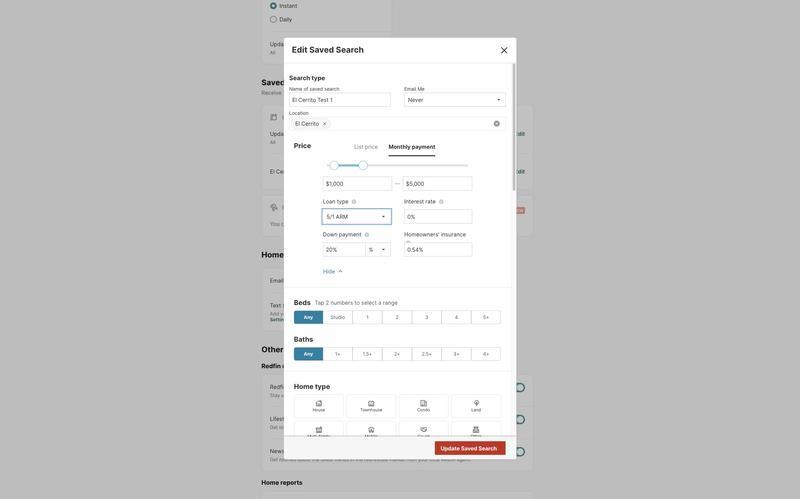 Task type: vqa. For each thing, say whether or not it's contained in the screenshot.
the 950K
no



Task type: locate. For each thing, give the bounding box(es) containing it.
get
[[270, 425, 278, 431], [270, 457, 278, 463]]

monthly payment element
[[389, 137, 435, 156]]

Instant radio
[[270, 2, 277, 9]]

1 vertical spatial 2
[[396, 315, 399, 320]]

1 vertical spatial redfin
[[270, 384, 287, 391]]

in right "trends"
[[351, 457, 354, 463]]

home left the tours
[[262, 250, 284, 260]]

and inside lifestyle & tips get local insights, home improvement tips, style and design resources.
[[379, 425, 387, 431]]

4 checkbox
[[442, 311, 471, 324]]

list price element
[[354, 137, 378, 156]]

1
[[308, 168, 310, 175], [366, 315, 369, 320]]

all down daily radio
[[270, 50, 276, 55]]

1 vertical spatial other
[[471, 434, 482, 439]]

receive
[[262, 90, 282, 96]]

edit for 2nd edit button from the bottom of the page
[[515, 131, 525, 138]]

other emails
[[262, 345, 310, 355]]

resources.
[[405, 425, 429, 431]]

the left the real
[[356, 457, 363, 463]]

from right market
[[407, 457, 417, 463]]

from up about
[[300, 448, 312, 455]]

1 vertical spatial types
[[291, 131, 305, 138]]

you can create saved searches while searching for rentals .
[[270, 221, 422, 227]]

0 vertical spatial el
[[295, 120, 300, 127]]

5+ checkbox
[[471, 311, 501, 324]]

tips
[[298, 416, 308, 423]]

update saved search button
[[435, 442, 506, 455]]

Any checkbox
[[294, 311, 323, 324]]

search inside button
[[479, 446, 497, 452]]

2 types from the top
[[291, 131, 305, 138]]

monthly payment
[[389, 143, 435, 150]]

homeowners' insurance
[[404, 231, 466, 238]]

on right 'date'
[[306, 393, 311, 399]]

email inside edit saved search dialog
[[404, 86, 416, 92]]

update down for sale
[[270, 131, 289, 138]]

your left preferred
[[359, 90, 370, 96]]

text (sms)
[[270, 302, 298, 309]]

none search field inside edit saved search dialog
[[331, 117, 506, 131]]

a left range
[[378, 300, 382, 306]]

  text field down homeowners' insurance
[[407, 246, 469, 253]]

updates
[[282, 363, 307, 370]]

the down my
[[312, 457, 320, 463]]

results
[[478, 446, 496, 453]]

on right based
[[351, 90, 357, 96]]

None search field
[[331, 117, 506, 131]]

redfin for redfin news stay up to date on redfin's tools and features, how to buy or sell a home, and connect with an agent.
[[270, 384, 287, 391]]

  text field for interest rate
[[407, 213, 469, 220]]

home for home tours
[[262, 250, 284, 260]]

update down daily radio
[[270, 41, 289, 48]]

type
[[312, 74, 325, 81], [337, 198, 349, 205], [315, 383, 330, 391]]

a
[[378, 300, 382, 306], [416, 393, 419, 399]]

option group for baths
[[294, 347, 501, 361]]

home for home type
[[294, 383, 314, 391]]

with
[[465, 393, 475, 399]]

1 horizontal spatial searches
[[327, 221, 351, 227]]

0 horizontal spatial payment
[[339, 231, 362, 238]]

to right up
[[288, 393, 293, 399]]

local inside newsletter from my agent get notified about the latest trends in the real estate market from your local redfin agent.
[[430, 457, 440, 463]]

0 horizontal spatial other
[[262, 345, 284, 355]]

tips,
[[356, 425, 366, 431]]

estate
[[374, 457, 388, 463]]

for left rent
[[282, 204, 293, 211]]

family
[[319, 434, 330, 439]]

cerrito left remove el cerrito image
[[301, 120, 319, 127]]

you
[[270, 221, 280, 227]]

redfin down update saved search
[[441, 457, 456, 463]]

list box
[[404, 93, 506, 107]]

0 vertical spatial your
[[359, 90, 370, 96]]

redfin news stay up to date on redfin's tools and features, how to buy or sell a home, and connect with an agent.
[[270, 384, 497, 399]]

1 horizontal spatial a
[[416, 393, 419, 399]]

1 vertical spatial search
[[289, 74, 310, 81]]

0 vertical spatial update
[[270, 41, 289, 48]]

email for email me
[[404, 86, 416, 92]]

1 vertical spatial edit
[[515, 131, 525, 138]]

multi-
[[308, 434, 319, 439]]

1 vertical spatial el
[[270, 168, 275, 175]]

other up redfin updates
[[262, 345, 284, 355]]

0 horizontal spatial email
[[270, 277, 284, 284]]

get down newsletter
[[270, 457, 278, 463]]

1 vertical spatial edit button
[[515, 168, 525, 176]]

1 vertical spatial home
[[294, 383, 314, 391]]

or
[[402, 393, 406, 399]]

  text field
[[407, 213, 469, 220], [326, 246, 363, 253], [407, 246, 469, 253]]

any for 1+
[[304, 351, 313, 357]]

rentals
[[403, 221, 420, 227]]

stay
[[270, 393, 280, 399]]

0 horizontal spatial cerrito
[[276, 168, 294, 175]]

0 vertical spatial email
[[404, 86, 416, 92]]

1 vertical spatial 1
[[366, 315, 369, 320]]

hide
[[323, 268, 335, 275]]

on inside "redfin news stay up to date on redfin's tools and features, how to buy or sell a home, and connect with an agent."
[[306, 393, 311, 399]]

the
[[312, 457, 320, 463], [356, 457, 363, 463]]

  text field down down payment
[[326, 246, 363, 253]]

2 vertical spatial edit
[[515, 168, 525, 175]]

get down lifestyle
[[270, 425, 278, 431]]

any
[[304, 315, 313, 320], [304, 351, 313, 357]]

2 vertical spatial type
[[315, 383, 330, 391]]

types up price
[[291, 131, 305, 138]]

reports
[[281, 480, 303, 487]]

0 horizontal spatial a
[[378, 300, 382, 306]]

2 down range
[[396, 315, 399, 320]]

4
[[455, 315, 458, 320]]

news
[[288, 384, 302, 391]]

5+
[[483, 315, 489, 320]]

0 horizontal spatial your
[[281, 311, 290, 317]]

1 horizontal spatial your
[[359, 90, 370, 96]]

search up name of saved search text field at the top left of page
[[324, 86, 340, 92]]

newsletter
[[270, 448, 298, 455]]

search left me
[[397, 90, 414, 96]]

1 vertical spatial update types all
[[270, 131, 305, 145]]

get inside newsletter from my agent get notified about the latest trends in the real estate market from your local redfin agent.
[[270, 457, 278, 463]]

test
[[295, 168, 306, 175]]

account settings
[[270, 311, 351, 323]]

Enter max text field
[[406, 180, 469, 187]]

payment
[[412, 143, 435, 150], [339, 231, 362, 238]]

1 down select
[[366, 315, 369, 320]]

agent. inside newsletter from my agent get notified about the latest trends in the real estate market from your local redfin agent.
[[457, 457, 471, 463]]

2 edit button from the top
[[515, 168, 525, 176]]

1 horizontal spatial payment
[[412, 143, 435, 150]]

payment for monthly payment
[[412, 143, 435, 150]]

searches inside 'saved searches receive timely notifications based on your preferred search filters.'
[[287, 78, 323, 87]]

email up text
[[270, 277, 284, 284]]

0 vertical spatial local
[[279, 425, 290, 431]]

2 any from the top
[[304, 351, 313, 357]]

0 vertical spatial for
[[282, 114, 293, 121]]

0 vertical spatial 2
[[326, 300, 329, 306]]

1 horizontal spatial agent.
[[483, 393, 497, 399]]

0 horizontal spatial on
[[306, 393, 311, 399]]

redfin down other emails on the left bottom
[[262, 363, 281, 370]]

0 vertical spatial update types all
[[270, 41, 305, 55]]

a inside "redfin news stay up to date on redfin's tools and features, how to buy or sell a home, and connect with an agent."
[[416, 393, 419, 399]]

2 update types all from the top
[[270, 131, 305, 145]]

2+
[[394, 351, 400, 357]]

1 for from the top
[[282, 114, 293, 121]]

1 vertical spatial payment
[[339, 231, 362, 238]]

list price
[[354, 143, 378, 150]]

create
[[292, 221, 308, 227]]

1 horizontal spatial search
[[336, 45, 364, 55]]

redfin up stay
[[270, 384, 287, 391]]

sell
[[408, 393, 415, 399]]

to left select
[[355, 300, 360, 306]]

2 vertical spatial search
[[479, 446, 497, 452]]

1 horizontal spatial 1
[[366, 315, 369, 320]]

home type
[[294, 383, 330, 391]]

all
[[270, 50, 276, 55], [270, 140, 276, 145]]

  text field down rate
[[407, 213, 469, 220]]

redfin
[[262, 363, 281, 370], [270, 384, 287, 391], [441, 457, 456, 463]]

0 vertical spatial other
[[262, 345, 284, 355]]

type up saved at the top
[[312, 74, 325, 81]]

1 horizontal spatial search
[[397, 90, 414, 96]]

1 vertical spatial in
[[351, 457, 354, 463]]

0 horizontal spatial in
[[326, 311, 330, 317]]

1 get from the top
[[270, 425, 278, 431]]

1 vertical spatial from
[[407, 457, 417, 463]]

timely
[[283, 90, 299, 96]]

1 vertical spatial agent.
[[457, 457, 471, 463]]

4+
[[483, 351, 489, 357]]

agent. right an at bottom
[[483, 393, 497, 399]]

how
[[375, 393, 385, 399]]

account
[[331, 311, 351, 317]]

el left test
[[270, 168, 275, 175]]

location element
[[289, 107, 503, 117]]

on inside 'saved searches receive timely notifications based on your preferred search filters.'
[[351, 90, 357, 96]]

1 vertical spatial for
[[282, 204, 293, 211]]

1 horizontal spatial el
[[295, 120, 300, 127]]

House checkbox
[[294, 395, 344, 419]]

your inside 'saved searches receive timely notifications based on your preferred search filters.'
[[359, 90, 370, 96]]

2 vertical spatial update
[[441, 446, 460, 452]]

0 vertical spatial all
[[270, 50, 276, 55]]

2 horizontal spatial your
[[418, 457, 428, 463]]

edit inside dialog
[[292, 45, 308, 55]]

any inside radio
[[304, 351, 313, 357]]

saved searches receive timely notifications based on your preferred search filters.
[[262, 78, 432, 96]]

Daily radio
[[270, 16, 277, 23]]

1 horizontal spatial other
[[471, 434, 482, 439]]

agent. down update saved search
[[457, 457, 471, 463]]

1 horizontal spatial cerrito
[[301, 120, 319, 127]]

connect
[[446, 393, 464, 399]]

payment down you can create saved searches while searching for rentals .
[[339, 231, 362, 238]]

home reports
[[262, 480, 303, 487]]

in inside newsletter from my agent get notified about the latest trends in the real estate market from your local redfin agent.
[[351, 457, 354, 463]]

other
[[262, 345, 284, 355], [471, 434, 482, 439]]

0 horizontal spatial search
[[324, 86, 340, 92]]

1 vertical spatial type
[[337, 198, 349, 205]]

email left me
[[404, 86, 416, 92]]

edit
[[292, 45, 308, 55], [515, 131, 525, 138], [515, 168, 525, 175]]

0 vertical spatial payment
[[412, 143, 435, 150]]

for for for sale
[[282, 114, 293, 121]]

no
[[470, 446, 477, 453]]

home
[[262, 250, 284, 260], [294, 383, 314, 391], [262, 480, 279, 487]]

0 horizontal spatial the
[[312, 457, 320, 463]]

2.5+ radio
[[412, 347, 442, 361]]

2
[[326, 300, 329, 306], [396, 315, 399, 320]]

cerrito for el cerrito test 1
[[276, 168, 294, 175]]

in left studio
[[326, 311, 330, 317]]

search
[[324, 86, 340, 92], [397, 90, 414, 96]]

2 vertical spatial home
[[262, 480, 279, 487]]

add
[[270, 311, 279, 317]]

1 vertical spatial on
[[306, 393, 311, 399]]

for left sale at the left of the page
[[282, 114, 293, 121]]

a right "sell"
[[416, 393, 419, 399]]

home up 'date'
[[294, 383, 314, 391]]

other inside option
[[471, 434, 482, 439]]

1 horizontal spatial the
[[356, 457, 363, 463]]

to inside edit saved search dialog
[[355, 300, 360, 306]]

local down lifestyle
[[279, 425, 290, 431]]

0 horizontal spatial agent.
[[457, 457, 471, 463]]

0 horizontal spatial searches
[[287, 78, 323, 87]]

1 all from the top
[[270, 50, 276, 55]]

other up no
[[471, 434, 482, 439]]

type up redfin's
[[315, 383, 330, 391]]

0 vertical spatial type
[[312, 74, 325, 81]]

1 vertical spatial any
[[304, 351, 313, 357]]

edit saved search element
[[292, 45, 492, 55]]

0 vertical spatial home
[[262, 250, 284, 260]]

1 horizontal spatial from
[[407, 457, 417, 463]]

1 vertical spatial email
[[270, 277, 284, 284]]

local down op
[[430, 457, 440, 463]]

el down location on the top left of page
[[295, 120, 300, 127]]

sale
[[295, 114, 308, 121]]

arm
[[336, 213, 348, 220]]

agent
[[322, 448, 337, 455]]

mobile
[[365, 434, 378, 439]]

update left no
[[441, 446, 460, 452]]

Mobile checkbox
[[347, 421, 396, 445]]

4+ radio
[[471, 347, 501, 361]]

and right style
[[379, 425, 387, 431]]

clear input button
[[494, 121, 500, 127]]

and right home,
[[436, 393, 444, 399]]

0 vertical spatial 1
[[308, 168, 310, 175]]

0 vertical spatial searches
[[287, 78, 323, 87]]

0 horizontal spatial search
[[289, 74, 310, 81]]

from
[[300, 448, 312, 455], [407, 457, 417, 463]]

0 vertical spatial cerrito
[[301, 120, 319, 127]]

el inside edit saved search dialog
[[295, 120, 300, 127]]

other for other
[[471, 434, 482, 439]]

redfin inside "redfin news stay up to date on redfin's tools and features, how to buy or sell a home, and connect with an agent."
[[270, 384, 287, 391]]

%
[[369, 246, 373, 253]]

account settings link
[[270, 311, 351, 323]]

on
[[351, 90, 357, 96], [306, 393, 311, 399]]

0 vertical spatial on
[[351, 90, 357, 96]]

market
[[390, 457, 405, 463]]

home left reports
[[262, 480, 279, 487]]

1 horizontal spatial on
[[351, 90, 357, 96]]

2 vertical spatial option group
[[294, 395, 501, 445]]

saved
[[309, 45, 334, 55], [262, 78, 285, 87], [310, 221, 326, 227], [461, 446, 477, 452]]

2 get from the top
[[270, 457, 278, 463]]

1 vertical spatial all
[[270, 140, 276, 145]]

tap 2 numbers to select a range
[[315, 300, 398, 306]]

2 right tap
[[326, 300, 329, 306]]

2 vertical spatial redfin
[[441, 457, 456, 463]]

all left price
[[270, 140, 276, 145]]

0 vertical spatial from
[[300, 448, 312, 455]]

update types all down for sale
[[270, 131, 305, 145]]

update types all down daily
[[270, 41, 305, 55]]

searches
[[287, 78, 323, 87], [327, 221, 351, 227]]

0 horizontal spatial local
[[279, 425, 290, 431]]

1 horizontal spatial in
[[351, 457, 354, 463]]

2 for from the top
[[282, 204, 293, 211]]

other for other emails
[[262, 345, 284, 355]]

1 vertical spatial cerrito
[[276, 168, 294, 175]]

1+ radio
[[323, 347, 353, 361]]

home inside edit saved search dialog
[[294, 383, 314, 391]]

Co-op checkbox
[[399, 421, 449, 445]]

1 any from the top
[[304, 315, 313, 320]]

redfin updates
[[262, 363, 307, 370]]

0 vertical spatial types
[[291, 41, 305, 48]]

me
[[418, 86, 425, 92]]

option group containing house
[[294, 395, 501, 445]]

your up settings
[[281, 311, 290, 317]]

0 vertical spatial option group
[[294, 311, 501, 324]]

1 vertical spatial your
[[281, 311, 290, 317]]

1 right test
[[308, 168, 310, 175]]

None checkbox
[[362, 302, 384, 311], [503, 383, 525, 393], [503, 415, 525, 425], [503, 448, 525, 457], [362, 302, 384, 311], [503, 383, 525, 393], [503, 415, 525, 425], [503, 448, 525, 457]]

0 vertical spatial any
[[304, 315, 313, 320]]

range
[[383, 300, 398, 306]]

1 vertical spatial option group
[[294, 347, 501, 361]]

type right the 'loan'
[[337, 198, 349, 205]]

any inside checkbox
[[304, 315, 313, 320]]

2 horizontal spatial search
[[479, 446, 497, 452]]

of
[[304, 86, 308, 92]]

0 horizontal spatial el
[[270, 168, 275, 175]]

cerrito left test
[[276, 168, 294, 175]]

option group
[[294, 311, 501, 324], [294, 347, 501, 361], [294, 395, 501, 445]]

0 vertical spatial edit
[[292, 45, 308, 55]]

1 vertical spatial a
[[416, 393, 419, 399]]

0 horizontal spatial 1
[[308, 168, 310, 175]]

lifestyle
[[270, 416, 292, 423]]

1 types from the top
[[291, 41, 305, 48]]

your down co-op
[[418, 457, 428, 463]]

0 vertical spatial edit button
[[515, 130, 525, 145]]

update
[[270, 41, 289, 48], [270, 131, 289, 138], [441, 446, 460, 452]]

0 horizontal spatial to
[[288, 393, 293, 399]]

type for home type
[[315, 383, 330, 391]]

1 inside option
[[366, 315, 369, 320]]

to left buy
[[386, 393, 391, 399]]

and right tools
[[344, 393, 353, 399]]

name of saved search
[[289, 86, 340, 92]]

home,
[[421, 393, 434, 399]]

0 vertical spatial agent.
[[483, 393, 497, 399]]

0 vertical spatial in
[[326, 311, 330, 317]]

saved inside 'saved searches receive timely notifications based on your preferred search filters.'
[[262, 78, 285, 87]]

types down daily
[[291, 41, 305, 48]]

0 vertical spatial a
[[378, 300, 382, 306]]

0 vertical spatial get
[[270, 425, 278, 431]]

2 vertical spatial your
[[418, 457, 428, 463]]

payment right monthly
[[412, 143, 435, 150]]

cerrito inside edit saved search dialog
[[301, 120, 319, 127]]



Task type: describe. For each thing, give the bounding box(es) containing it.
an
[[476, 393, 482, 399]]

home for home reports
[[262, 480, 279, 487]]

insights,
[[291, 425, 310, 431]]

Multi-family checkbox
[[294, 421, 344, 445]]

improvement
[[325, 425, 355, 431]]

lifestyle & tips get local insights, home improvement tips, style and design resources.
[[270, 416, 429, 431]]

for rent
[[282, 204, 309, 211]]

homeowners'
[[404, 231, 440, 238]]

el for el cerrito
[[295, 120, 300, 127]]

townhouse
[[360, 408, 382, 413]]

1 checkbox
[[353, 311, 382, 324]]

price
[[365, 143, 378, 150]]

no results button
[[462, 442, 505, 456]]

list
[[354, 143, 364, 150]]

based
[[333, 90, 349, 96]]

2 inside option
[[396, 315, 399, 320]]

condo
[[417, 408, 430, 413]]

3
[[425, 315, 428, 320]]

name
[[289, 86, 302, 92]]

minimum price slider
[[330, 161, 339, 170]]

your inside newsletter from my agent get notified about the latest trends in the real estate market from your local redfin agent.
[[418, 457, 428, 463]]

for for for rent
[[282, 204, 293, 211]]

cerrito for el cerrito
[[301, 120, 319, 127]]

on for searches
[[351, 90, 357, 96]]

2+ radio
[[382, 347, 412, 361]]

type for loan type
[[337, 198, 349, 205]]

5/1
[[327, 213, 334, 220]]

search type
[[289, 74, 325, 81]]

number
[[307, 311, 324, 317]]

search for edit saved search
[[336, 45, 364, 55]]

no results
[[470, 446, 496, 453]]

while
[[353, 221, 366, 227]]

hide button
[[323, 263, 345, 277]]

1 edit button from the top
[[515, 130, 525, 145]]

redfin inside newsletter from my agent get notified about the latest trends in the real estate market from your local redfin agent.
[[441, 457, 456, 463]]

buy
[[392, 393, 400, 399]]

Other checkbox
[[451, 421, 501, 445]]

baths
[[294, 336, 313, 344]]

any for studio
[[304, 315, 313, 320]]

search inside 'saved searches receive timely notifications based on your preferred search filters.'
[[397, 90, 414, 96]]

name of saved search element
[[289, 82, 387, 93]]

rent
[[295, 204, 309, 211]]

2 checkbox
[[382, 311, 412, 324]]

2.5+
[[422, 351, 432, 357]]

0 horizontal spatial from
[[300, 448, 312, 455]]

el for el cerrito test 1
[[270, 168, 275, 175]]

Studio checkbox
[[323, 311, 353, 324]]

edit for edit saved search
[[292, 45, 308, 55]]

option group for home type
[[294, 395, 501, 445]]

(sms)
[[283, 302, 298, 309]]

interest rate
[[404, 198, 436, 205]]

redfin for redfin updates
[[262, 363, 281, 370]]

0 horizontal spatial and
[[344, 393, 353, 399]]

searching
[[368, 221, 393, 227]]

real
[[364, 457, 373, 463]]

edit saved search dialog
[[284, 38, 516, 500]]

co-op
[[418, 434, 430, 439]]

my
[[313, 448, 321, 455]]

about
[[298, 457, 311, 463]]

beds
[[294, 299, 311, 307]]

rate
[[426, 198, 436, 205]]

house
[[313, 408, 325, 413]]

1 the from the left
[[312, 457, 320, 463]]

newsletter from my agent get notified about the latest trends in the real estate market from your local redfin agent.
[[270, 448, 471, 463]]

multi-family
[[308, 434, 330, 439]]

2 the from the left
[[356, 457, 363, 463]]

1+
[[335, 351, 341, 357]]

op
[[425, 434, 430, 439]]

1.5+ radio
[[353, 347, 382, 361]]

Enter min text field
[[326, 180, 389, 187]]

search inside dialog
[[324, 86, 340, 92]]

1 update types all from the top
[[270, 41, 305, 55]]

update inside button
[[441, 446, 460, 452]]

list box inside edit saved search dialog
[[404, 93, 506, 107]]

filters.
[[416, 90, 432, 96]]

  text field for homeowners' insurance
[[407, 246, 469, 253]]

agent. inside "redfin news stay up to date on redfin's tools and features, how to buy or sell a home, and connect with an agent."
[[483, 393, 497, 399]]

price
[[294, 142, 311, 150]]

a inside dialog
[[378, 300, 382, 306]]

el cerrito
[[295, 120, 319, 127]]

Townhouse checkbox
[[347, 395, 396, 419]]

insurance
[[441, 231, 466, 238]]

2 horizontal spatial to
[[386, 393, 391, 399]]

Land checkbox
[[451, 395, 501, 419]]

select
[[361, 300, 377, 306]]

5/1 arm
[[327, 213, 348, 220]]

.
[[420, 221, 422, 227]]

co-
[[418, 434, 425, 439]]

daily
[[280, 16, 292, 23]]

down
[[323, 231, 338, 238]]

saved
[[310, 86, 323, 92]]

1 vertical spatial update
[[270, 131, 289, 138]]

home
[[311, 425, 324, 431]]

2 horizontal spatial and
[[436, 393, 444, 399]]

text
[[270, 302, 281, 309]]

down payment
[[323, 231, 362, 238]]

phone
[[292, 311, 306, 317]]

tours
[[286, 250, 306, 260]]

saved inside button
[[461, 446, 477, 452]]

land
[[472, 408, 481, 413]]

location
[[289, 110, 309, 116]]

notified
[[279, 457, 297, 463]]

style
[[367, 425, 378, 431]]

—
[[395, 180, 400, 187]]

1 vertical spatial searches
[[327, 221, 351, 227]]

0 horizontal spatial 2
[[326, 300, 329, 306]]

home tours
[[262, 250, 306, 260]]

Any radio
[[294, 347, 323, 361]]

2 all from the top
[[270, 140, 276, 145]]

numbers
[[331, 300, 353, 306]]

3+ radio
[[442, 347, 471, 361]]

trends
[[335, 457, 349, 463]]

email me element
[[404, 82, 503, 93]]

maximum price slider
[[359, 161, 368, 170]]

preferred
[[372, 90, 396, 96]]

local inside lifestyle & tips get local insights, home improvement tips, style and design resources.
[[279, 425, 290, 431]]

type for search type
[[312, 74, 325, 81]]

payment for down payment
[[339, 231, 362, 238]]

edit for 1st edit button from the bottom
[[515, 168, 525, 175]]

loan
[[323, 198, 336, 205]]

Condo checkbox
[[399, 395, 449, 419]]

3 checkbox
[[412, 311, 442, 324]]

latest
[[321, 457, 333, 463]]

Name of saved search text field
[[292, 96, 388, 103]]

get inside lifestyle & tips get local insights, home improvement tips, style and design resources.
[[270, 425, 278, 431]]

3+
[[454, 351, 460, 357]]

on for news
[[306, 393, 311, 399]]

interest
[[404, 198, 424, 205]]

email for email
[[270, 277, 284, 284]]

tap
[[315, 300, 324, 306]]

remove el cerrito image
[[323, 122, 327, 126]]

search for update saved search
[[479, 446, 497, 452]]

studio
[[331, 315, 345, 320]]



